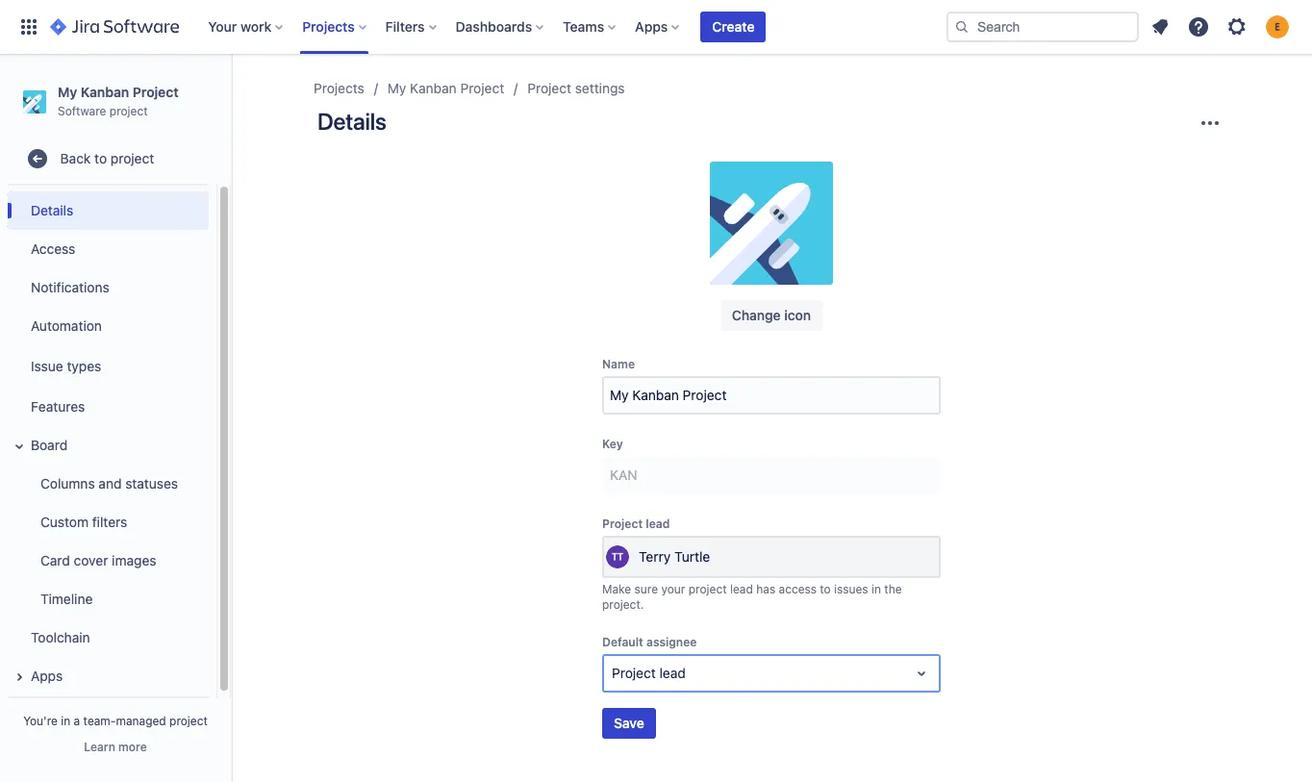 Task type: vqa. For each thing, say whether or not it's contained in the screenshot.
9th Task image
no



Task type: locate. For each thing, give the bounding box(es) containing it.
card cover images
[[40, 552, 156, 568]]

filters button
[[380, 12, 444, 42]]

project left the 'sidebar navigation' icon
[[132, 84, 178, 100]]

lead up terry
[[646, 516, 670, 531]]

1 vertical spatial apps
[[31, 667, 63, 684]]

my for my kanban project software project
[[58, 84, 77, 100]]

my right the projects link
[[387, 80, 406, 96]]

1 horizontal spatial my
[[387, 80, 406, 96]]

toolchain
[[31, 629, 90, 645]]

board
[[31, 436, 67, 453]]

default
[[602, 635, 643, 649]]

automation link
[[8, 307, 209, 345]]

project avatar image
[[710, 162, 833, 285]]

back
[[60, 150, 91, 166]]

to right the back
[[94, 150, 107, 166]]

my kanban project link
[[387, 77, 504, 100]]

my inside the my kanban project software project
[[58, 84, 77, 100]]

projects down projects popup button
[[314, 80, 364, 96]]

my
[[387, 80, 406, 96], [58, 84, 77, 100]]

project settings link
[[527, 77, 625, 100]]

save button
[[602, 708, 656, 739]]

details up access
[[31, 202, 73, 218]]

project inside the my kanban project software project
[[109, 104, 148, 118]]

0 vertical spatial to
[[94, 150, 107, 166]]

0 horizontal spatial details
[[31, 202, 73, 218]]

0 horizontal spatial apps
[[31, 667, 63, 684]]

timeline
[[40, 590, 93, 607]]

0 horizontal spatial kanban
[[81, 84, 129, 100]]

project inside the my kanban project software project
[[132, 84, 178, 100]]

to left "issues"
[[820, 582, 831, 596]]

more image
[[1199, 112, 1222, 135]]

work
[[240, 18, 271, 35]]

toolchain link
[[8, 619, 209, 657]]

appswitcher icon image
[[17, 15, 40, 38]]

project lead up terry
[[602, 516, 670, 531]]

timeline link
[[19, 580, 209, 619]]

and
[[99, 475, 122, 491]]

assignee
[[646, 635, 697, 649]]

sure
[[634, 582, 658, 596]]

Key field
[[604, 458, 939, 492]]

Search field
[[946, 12, 1139, 42]]

key
[[602, 437, 623, 451]]

kanban down filters dropdown button
[[410, 80, 457, 96]]

1 vertical spatial lead
[[730, 582, 753, 596]]

0 vertical spatial in
[[871, 582, 881, 596]]

apps right the teams dropdown button
[[635, 18, 668, 35]]

group containing details
[[4, 186, 209, 701]]

help image
[[1187, 15, 1210, 38]]

1 vertical spatial details
[[31, 202, 73, 218]]

software
[[58, 104, 106, 118]]

apps down toolchain
[[31, 667, 63, 684]]

back to project link
[[8, 140, 223, 178]]

projects
[[302, 18, 355, 35], [314, 80, 364, 96]]

notifications image
[[1148, 15, 1172, 38]]

details down the projects link
[[317, 108, 386, 135]]

project right managed
[[169, 714, 208, 728]]

types
[[67, 358, 101, 374]]

1 horizontal spatial kanban
[[410, 80, 457, 96]]

terry
[[639, 548, 671, 565]]

projects inside projects popup button
[[302, 18, 355, 35]]

1 vertical spatial projects
[[314, 80, 364, 96]]

save
[[614, 715, 644, 731]]

lead
[[646, 516, 670, 531], [730, 582, 753, 596], [659, 665, 686, 681]]

project down primary element
[[460, 80, 504, 96]]

has
[[756, 582, 775, 596]]

banner containing your work
[[0, 0, 1312, 54]]

project lead
[[602, 516, 670, 531], [612, 665, 686, 681]]

1 vertical spatial to
[[820, 582, 831, 596]]

terry turtle image
[[606, 545, 629, 568]]

1 horizontal spatial details
[[317, 108, 386, 135]]

kanban inside the my kanban project software project
[[81, 84, 129, 100]]

turtle
[[674, 548, 710, 565]]

change
[[732, 307, 781, 323]]

2 vertical spatial lead
[[659, 665, 686, 681]]

0 vertical spatial details
[[317, 108, 386, 135]]

access link
[[8, 230, 209, 269]]

Name field
[[604, 378, 939, 413]]

kanban
[[410, 80, 457, 96], [81, 84, 129, 100]]

primary element
[[12, 0, 946, 54]]

custom
[[40, 513, 88, 530]]

in left "a"
[[61, 714, 70, 728]]

kanban up software
[[81, 84, 129, 100]]

dashboards button
[[450, 12, 551, 42]]

issue
[[31, 358, 63, 374]]

project
[[109, 104, 148, 118], [110, 150, 154, 166], [689, 582, 727, 596], [169, 714, 208, 728]]

banner
[[0, 0, 1312, 54]]

apps inside button
[[31, 667, 63, 684]]

projects up the projects link
[[302, 18, 355, 35]]

change icon button
[[720, 300, 823, 331]]

lead left has
[[730, 582, 753, 596]]

lead down assignee
[[659, 665, 686, 681]]

1 horizontal spatial to
[[820, 582, 831, 596]]

project right software
[[109, 104, 148, 118]]

open image
[[910, 662, 933, 685]]

project lead down default assignee
[[612, 665, 686, 681]]

0 vertical spatial projects
[[302, 18, 355, 35]]

you're in a team-managed project
[[23, 714, 208, 728]]

details link
[[8, 192, 209, 230]]

jira software image
[[50, 15, 179, 38], [50, 15, 179, 38]]

0 horizontal spatial in
[[61, 714, 70, 728]]

group
[[4, 186, 209, 701]]

to
[[94, 150, 107, 166], [820, 582, 831, 596]]

project right the your
[[689, 582, 727, 596]]

project
[[460, 80, 504, 96], [527, 80, 571, 96], [132, 84, 178, 100], [602, 516, 643, 531], [612, 665, 656, 681]]

cover
[[74, 552, 108, 568]]

1 horizontal spatial apps
[[635, 18, 668, 35]]

0 horizontal spatial my
[[58, 84, 77, 100]]

features
[[31, 398, 85, 414]]

in left the
[[871, 582, 881, 596]]

details
[[317, 108, 386, 135], [31, 202, 73, 218]]

in
[[871, 582, 881, 596], [61, 714, 70, 728]]

create
[[712, 18, 755, 35]]

0 vertical spatial apps
[[635, 18, 668, 35]]

lead inside make sure your project lead has access to issues in the project.
[[730, 582, 753, 596]]

my up software
[[58, 84, 77, 100]]

to inside make sure your project lead has access to issues in the project.
[[820, 582, 831, 596]]

apps
[[635, 18, 668, 35], [31, 667, 63, 684]]

columns and statuses link
[[19, 465, 209, 503]]

custom filters
[[40, 513, 127, 530]]

1 horizontal spatial in
[[871, 582, 881, 596]]

project right the back
[[110, 150, 154, 166]]



Task type: describe. For each thing, give the bounding box(es) containing it.
features link
[[8, 388, 209, 426]]

search image
[[954, 19, 970, 35]]

statuses
[[125, 475, 178, 491]]

learn
[[84, 740, 115, 754]]

board button
[[8, 426, 209, 465]]

issue types link
[[8, 345, 209, 388]]

make
[[602, 582, 631, 596]]

project settings
[[527, 80, 625, 96]]

default assignee
[[602, 635, 697, 649]]

expand image
[[8, 666, 31, 689]]

1 vertical spatial project lead
[[612, 665, 686, 681]]

dashboards
[[456, 18, 532, 35]]

apps button
[[629, 12, 687, 42]]

columns
[[40, 475, 95, 491]]

project up terry turtle icon at the bottom left of page
[[602, 516, 643, 531]]

card
[[40, 552, 70, 568]]

my kanban project software project
[[58, 84, 178, 118]]

you're
[[23, 714, 58, 728]]

learn more
[[84, 740, 147, 754]]

projects for the projects link
[[314, 80, 364, 96]]

kanban for my kanban project
[[410, 80, 457, 96]]

images
[[112, 552, 156, 568]]

0 vertical spatial project lead
[[602, 516, 670, 531]]

teams
[[563, 18, 604, 35]]

kanban for my kanban project software project
[[81, 84, 129, 100]]

team-
[[83, 714, 116, 728]]

automation
[[31, 317, 102, 334]]

project inside make sure your project lead has access to issues in the project.
[[689, 582, 727, 596]]

apps inside dropdown button
[[635, 18, 668, 35]]

my for my kanban project
[[387, 80, 406, 96]]

columns and statuses
[[40, 475, 178, 491]]

learn more button
[[84, 740, 147, 755]]

sidebar navigation image
[[210, 77, 252, 115]]

settings
[[575, 80, 625, 96]]

name
[[602, 357, 635, 371]]

a
[[74, 714, 80, 728]]

apps button
[[8, 657, 209, 696]]

create button
[[701, 12, 766, 42]]

managed
[[116, 714, 166, 728]]

issue types
[[31, 358, 101, 374]]

filters
[[92, 513, 127, 530]]

project.
[[602, 597, 644, 612]]

your work button
[[202, 12, 291, 42]]

your
[[661, 582, 685, 596]]

change icon
[[732, 307, 811, 323]]

projects for projects popup button
[[302, 18, 355, 35]]

my kanban project
[[387, 80, 504, 96]]

1 vertical spatial in
[[61, 714, 70, 728]]

notifications link
[[8, 269, 209, 307]]

your profile and settings image
[[1266, 15, 1289, 38]]

teams button
[[557, 12, 623, 42]]

card cover images link
[[19, 542, 209, 580]]

more
[[118, 740, 147, 754]]

notifications
[[31, 279, 109, 295]]

settings image
[[1225, 15, 1249, 38]]

make sure your project lead has access to issues in the project.
[[602, 582, 902, 612]]

projects button
[[296, 12, 374, 42]]

project left the settings
[[527, 80, 571, 96]]

projects link
[[314, 77, 364, 100]]

expand image
[[8, 435, 31, 458]]

project down default
[[612, 665, 656, 681]]

the
[[884, 582, 902, 596]]

filters
[[385, 18, 425, 35]]

your work
[[208, 18, 271, 35]]

access
[[779, 582, 817, 596]]

0 vertical spatial lead
[[646, 516, 670, 531]]

0 horizontal spatial to
[[94, 150, 107, 166]]

issues
[[834, 582, 868, 596]]

access
[[31, 240, 75, 257]]

in inside make sure your project lead has access to issues in the project.
[[871, 582, 881, 596]]

custom filters link
[[19, 503, 209, 542]]

back to project
[[60, 150, 154, 166]]

your
[[208, 18, 237, 35]]

icon
[[784, 307, 811, 323]]

terry turtle
[[639, 548, 710, 565]]



